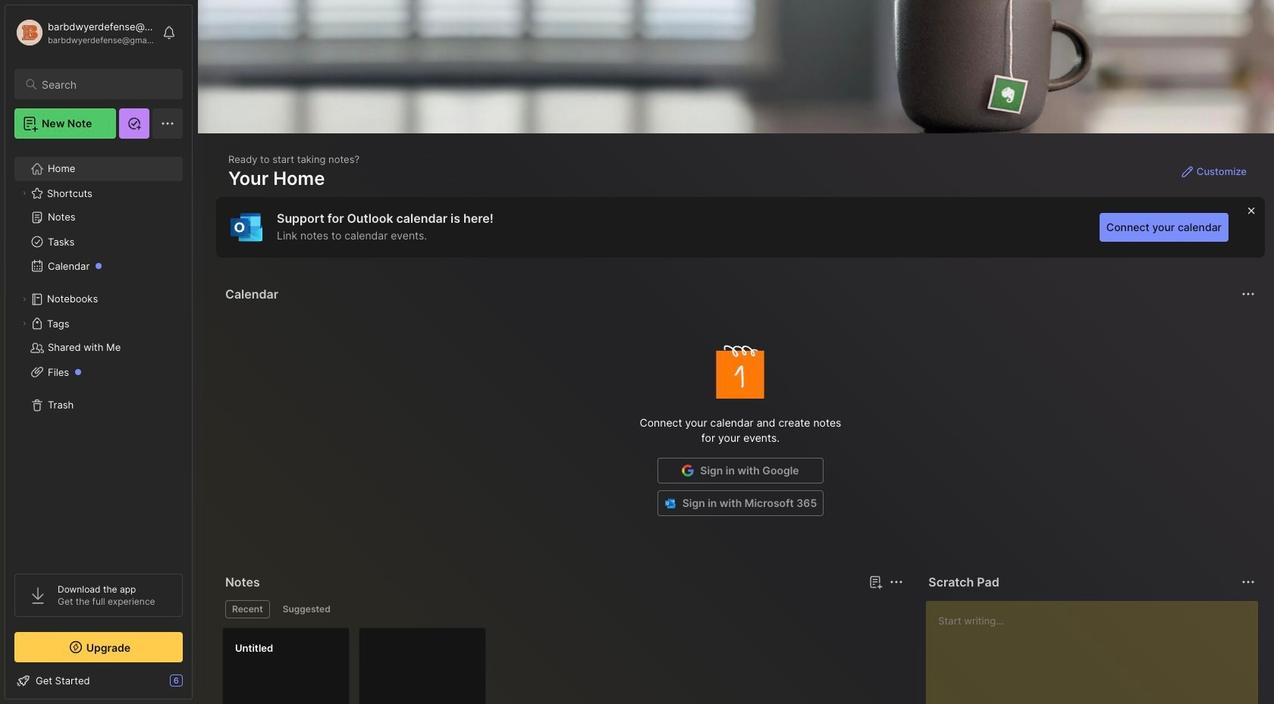 Task type: describe. For each thing, give the bounding box(es) containing it.
main element
[[0, 0, 197, 705]]

expand tags image
[[20, 319, 29, 329]]

2 tab from the left
[[276, 601, 337, 619]]

Start writing… text field
[[939, 602, 1258, 705]]

Search text field
[[42, 77, 169, 92]]

tree inside main element
[[5, 148, 192, 561]]



Task type: locate. For each thing, give the bounding box(es) containing it.
tab list
[[225, 601, 902, 619]]

none search field inside main element
[[42, 75, 169, 93]]

0 horizontal spatial tab
[[225, 601, 270, 619]]

1 horizontal spatial tab
[[276, 601, 337, 619]]

Account field
[[14, 17, 155, 48]]

None search field
[[42, 75, 169, 93]]

1 tab from the left
[[225, 601, 270, 619]]

More actions field
[[1238, 284, 1260, 305], [887, 572, 908, 593], [1238, 572, 1260, 593]]

tab
[[225, 601, 270, 619], [276, 601, 337, 619]]

expand notebooks image
[[20, 295, 29, 304]]

more actions image
[[1240, 285, 1258, 304], [888, 574, 906, 592], [1240, 574, 1258, 592]]

tree
[[5, 148, 192, 561]]

row group
[[222, 628, 496, 705]]

click to collapse image
[[192, 677, 203, 695]]

Help and Learning task checklist field
[[5, 669, 192, 694]]



Task type: vqa. For each thing, say whether or not it's contained in the screenshot.
More actions icon to the right
yes



